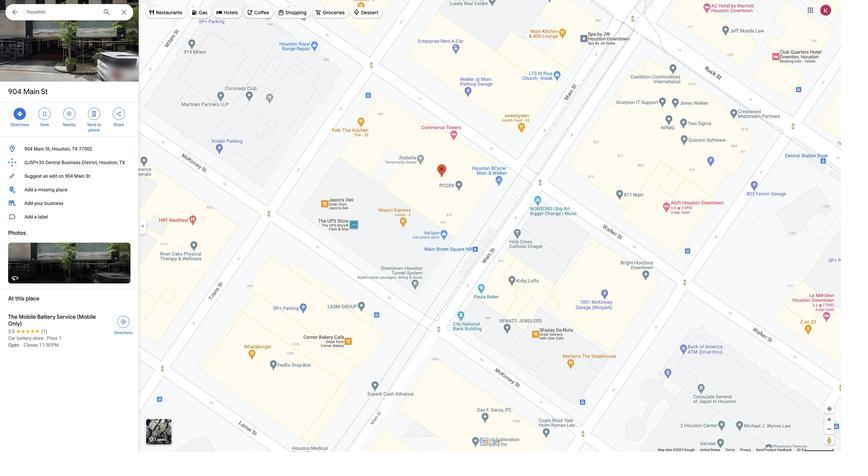 Task type: describe. For each thing, give the bounding box(es) containing it.
battery
[[37, 314, 56, 321]]

qj5p+33 central business district, houston, tx button
[[0, 156, 139, 169]]

this
[[15, 296, 25, 302]]

(1)
[[41, 329, 47, 334]]

groceries
[[323, 10, 345, 16]]

add for add a missing place
[[24, 187, 33, 193]]

11:30 pm
[[39, 343, 59, 348]]

add your business
[[24, 201, 63, 206]]

place inside "button"
[[56, 187, 67, 193]]


[[42, 110, 48, 118]]

add your business link
[[0, 197, 139, 210]]

central
[[45, 160, 60, 165]]

ft
[[802, 448, 805, 452]]

50 ft button
[[798, 448, 835, 452]]

904 for 904 main st, houston, tx 77002
[[24, 146, 33, 152]]

5.0
[[8, 329, 15, 334]]

label
[[38, 214, 48, 220]]

footer inside google maps "element"
[[658, 448, 798, 452]]

united
[[701, 448, 710, 452]]

gas
[[199, 10, 208, 16]]

united states
[[701, 448, 721, 452]]

gas button
[[189, 4, 212, 21]]

google maps element
[[0, 0, 842, 452]]

0 horizontal spatial place
[[26, 296, 39, 302]]

coffee
[[254, 10, 269, 16]]

904 main st, houston, tx 77002 button
[[0, 142, 139, 156]]

collapse side panel image
[[139, 222, 147, 230]]

·
[[45, 336, 46, 341]]

(mobile
[[77, 314, 96, 321]]

dessert
[[361, 10, 379, 16]]

main for st,
[[34, 146, 44, 152]]

add a missing place
[[24, 187, 67, 193]]

an
[[43, 173, 48, 179]]

save
[[40, 122, 49, 127]]

add a label
[[24, 214, 48, 220]]

share
[[114, 122, 124, 127]]

hotels button
[[214, 4, 242, 21]]

restaurants button
[[146, 4, 187, 21]]

904 main st, houston, tx 77002
[[24, 146, 92, 152]]

directions inside actions for 904 main st region
[[11, 122, 29, 127]]

houston, inside button
[[52, 146, 71, 152]]

to
[[97, 122, 101, 127]]

missing
[[38, 187, 55, 193]]

at
[[8, 296, 14, 302]]

qj5p+33
[[24, 160, 44, 165]]

none field inside houston field
[[27, 8, 97, 16]]

business
[[44, 201, 63, 206]]

business
[[62, 160, 81, 165]]

dessert button
[[351, 4, 383, 21]]

open
[[8, 343, 19, 348]]

0 horizontal spatial st
[[41, 87, 48, 97]]

product
[[765, 448, 777, 452]]

closes
[[24, 343, 38, 348]]

restaurants
[[156, 10, 183, 16]]

shopping
[[286, 10, 307, 16]]

st,
[[45, 146, 51, 152]]

nearby
[[63, 122, 76, 127]]

add a missing place button
[[0, 183, 139, 197]]

map
[[658, 448, 665, 452]]

your
[[34, 201, 43, 206]]

904 for 904 main st
[[8, 87, 22, 97]]

states
[[711, 448, 721, 452]]

5.0 stars 1 reviews image
[[8, 328, 47, 335]]

zoom out image
[[828, 427, 833, 432]]

edit
[[49, 173, 57, 179]]

phone
[[89, 128, 100, 133]]

district,
[[82, 160, 98, 165]]

send for send product feedback
[[757, 448, 764, 452]]

privacy
[[741, 448, 752, 452]]

a for missing
[[34, 187, 37, 193]]

houston, inside button
[[99, 160, 118, 165]]

battery
[[17, 336, 31, 341]]

 button
[[5, 4, 24, 22]]

terms
[[726, 448, 736, 452]]

©2023
[[674, 448, 684, 452]]

77002
[[79, 146, 92, 152]]

google account: kenny nguyen  
(kenny.nguyen@adept.ai) image
[[821, 5, 832, 16]]

store
[[33, 336, 43, 341]]

st inside button
[[86, 173, 90, 179]]

1
[[59, 336, 62, 341]]



Task type: locate. For each thing, give the bounding box(es) containing it.
send product feedback button
[[757, 448, 793, 452]]

add a label button
[[0, 210, 139, 224]]

904 inside button
[[65, 173, 73, 179]]

footer containing map data ©2023 google
[[658, 448, 798, 452]]

1 horizontal spatial tx
[[119, 160, 125, 165]]

photos
[[8, 230, 26, 237]]

suggest an edit on 904 main st button
[[0, 169, 139, 183]]

add inside button
[[24, 214, 33, 220]]

hotels
[[224, 10, 238, 16]]

0 vertical spatial place
[[56, 187, 67, 193]]

1 horizontal spatial place
[[56, 187, 67, 193]]

1 horizontal spatial houston,
[[99, 160, 118, 165]]

coffee button
[[244, 4, 273, 21]]

floor
[[47, 336, 58, 341]]

2 vertical spatial 904
[[65, 173, 73, 179]]

1 horizontal spatial directions
[[114, 331, 133, 335]]

show street view coverage image
[[825, 435, 835, 446]]

add inside "link"
[[24, 201, 33, 206]]

send up phone
[[87, 122, 96, 127]]

0 vertical spatial send
[[87, 122, 96, 127]]

send
[[87, 122, 96, 127], [757, 448, 764, 452]]

add for add your business
[[24, 201, 33, 206]]

zoom in image
[[828, 417, 833, 422]]

car
[[8, 336, 15, 341]]

houston field
[[5, 4, 133, 20]]

0 vertical spatial houston,
[[52, 146, 71, 152]]


[[91, 110, 97, 118]]

car battery store · floor 1 open ⋅ closes 11:30 pm
[[8, 336, 62, 348]]


[[17, 110, 23, 118]]

904 inside button
[[24, 146, 33, 152]]

3 add from the top
[[24, 214, 33, 220]]

send inside send to phone
[[87, 122, 96, 127]]

directions image
[[120, 319, 127, 325]]

tx
[[72, 146, 78, 152], [119, 160, 125, 165]]

only)
[[8, 321, 22, 328]]

send to phone
[[87, 122, 101, 133]]

50 ft
[[798, 448, 805, 452]]

add left the label
[[24, 214, 33, 220]]

1 vertical spatial add
[[24, 201, 33, 206]]

1 vertical spatial houston,
[[99, 160, 118, 165]]

add inside "button"
[[24, 187, 33, 193]]

1 vertical spatial send
[[757, 448, 764, 452]]

on
[[58, 173, 64, 179]]

a inside "button"
[[34, 187, 37, 193]]

layers
[[155, 438, 166, 442]]

1 vertical spatial place
[[26, 296, 39, 302]]

place down on
[[56, 187, 67, 193]]

suggest
[[24, 173, 42, 179]]

⋅
[[20, 343, 23, 348]]

a inside button
[[34, 214, 37, 220]]

1 vertical spatial directions
[[114, 331, 133, 335]]


[[66, 110, 72, 118]]

at this place
[[8, 296, 39, 302]]

a left 'missing'
[[34, 187, 37, 193]]

0 vertical spatial directions
[[11, 122, 29, 127]]

the
[[8, 314, 18, 321]]

0 horizontal spatial directions
[[11, 122, 29, 127]]

1 vertical spatial tx
[[119, 160, 125, 165]]

suggest an edit on 904 main st
[[24, 173, 90, 179]]

1 vertical spatial 904
[[24, 146, 33, 152]]

map data ©2023 google
[[658, 448, 696, 452]]

qj5p+33 central business district, houston, tx
[[24, 160, 125, 165]]

0 horizontal spatial 904
[[8, 87, 22, 97]]

add left your
[[24, 201, 33, 206]]

footer
[[658, 448, 798, 452]]

0 vertical spatial st
[[41, 87, 48, 97]]

united states button
[[701, 448, 721, 452]]

904 main st main content
[[0, 0, 139, 452]]

tx right district,
[[119, 160, 125, 165]]

tx inside button
[[119, 160, 125, 165]]

904
[[8, 87, 22, 97], [24, 146, 33, 152], [65, 173, 73, 179]]

privacy button
[[741, 448, 752, 452]]

terms button
[[726, 448, 736, 452]]

1 a from the top
[[34, 187, 37, 193]]

service
[[57, 314, 76, 321]]

mobile
[[19, 314, 36, 321]]

0 vertical spatial tx
[[72, 146, 78, 152]]

tx inside button
[[72, 146, 78, 152]]

place
[[56, 187, 67, 193], [26, 296, 39, 302]]

0 horizontal spatial houston,
[[52, 146, 71, 152]]

a for label
[[34, 214, 37, 220]]

directions down 
[[11, 122, 29, 127]]

shopping button
[[276, 4, 311, 21]]

data
[[666, 448, 673, 452]]

main inside suggest an edit on 904 main st button
[[74, 173, 85, 179]]

houston, right district,
[[99, 160, 118, 165]]

904 right on
[[65, 173, 73, 179]]

0 vertical spatial 904
[[8, 87, 22, 97]]

tx left 77002
[[72, 146, 78, 152]]

0 vertical spatial a
[[34, 187, 37, 193]]

1 vertical spatial st
[[86, 173, 90, 179]]

 search field
[[5, 4, 133, 22]]

directions down directions 'image'
[[114, 331, 133, 335]]

google
[[685, 448, 696, 452]]

send product feedback
[[757, 448, 793, 452]]

place right this
[[26, 296, 39, 302]]

the mobile battery service (mobile only)
[[8, 314, 96, 328]]

0 vertical spatial add
[[24, 187, 33, 193]]

feedback
[[778, 448, 793, 452]]

904 up 
[[8, 87, 22, 97]]

st
[[41, 87, 48, 97], [86, 173, 90, 179]]

a left the label
[[34, 214, 37, 220]]

st up 
[[41, 87, 48, 97]]

904 main st
[[8, 87, 48, 97]]

0 horizontal spatial tx
[[72, 146, 78, 152]]

1 horizontal spatial st
[[86, 173, 90, 179]]

a
[[34, 187, 37, 193], [34, 214, 37, 220]]

st down district,
[[86, 173, 90, 179]]

directions inside button
[[114, 331, 133, 335]]

1 horizontal spatial send
[[757, 448, 764, 452]]

add down 'suggest'
[[24, 187, 33, 193]]

add
[[24, 187, 33, 193], [24, 201, 33, 206], [24, 214, 33, 220]]

0 vertical spatial main
[[23, 87, 40, 97]]

main inside 904 main st, houston, tx 77002 button
[[34, 146, 44, 152]]


[[116, 110, 122, 118]]

2 horizontal spatial 904
[[65, 173, 73, 179]]

2 vertical spatial main
[[74, 173, 85, 179]]

directions button
[[110, 314, 137, 336]]

1 add from the top
[[24, 187, 33, 193]]

directions
[[11, 122, 29, 127], [114, 331, 133, 335]]

add for add a label
[[24, 214, 33, 220]]

send left 'product'
[[757, 448, 764, 452]]

2 add from the top
[[24, 201, 33, 206]]

1 horizontal spatial 904
[[24, 146, 33, 152]]

1 vertical spatial main
[[34, 146, 44, 152]]

50
[[798, 448, 801, 452]]

houston, right st,
[[52, 146, 71, 152]]

houston,
[[52, 146, 71, 152], [99, 160, 118, 165]]


[[11, 7, 19, 17]]

main for st
[[23, 87, 40, 97]]

0 horizontal spatial send
[[87, 122, 96, 127]]

904 up qj5p+33
[[24, 146, 33, 152]]

actions for 904 main st region
[[0, 102, 139, 136]]

main
[[23, 87, 40, 97], [34, 146, 44, 152], [74, 173, 85, 179]]

send for send to phone
[[87, 122, 96, 127]]

2 vertical spatial add
[[24, 214, 33, 220]]

show your location image
[[827, 406, 833, 412]]

groceries button
[[313, 4, 349, 21]]

send inside button
[[757, 448, 764, 452]]

1 vertical spatial a
[[34, 214, 37, 220]]

None field
[[27, 8, 97, 16]]

2 a from the top
[[34, 214, 37, 220]]



Task type: vqa. For each thing, say whether or not it's contained in the screenshot.
Top sights by interest region
no



